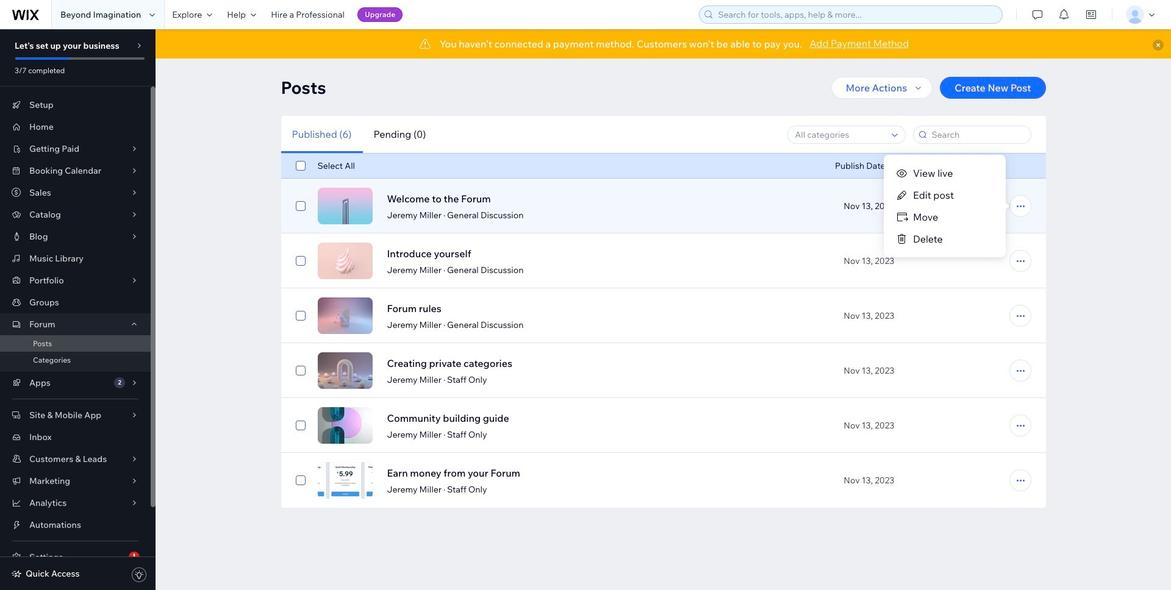 Task type: vqa. For each thing, say whether or not it's contained in the screenshot.
'All categories' Field
yes



Task type: describe. For each thing, give the bounding box(es) containing it.
Search field
[[929, 126, 1028, 143]]

sidebar element
[[0, 29, 156, 591]]

All categories field
[[792, 126, 888, 143]]

Search for tools, apps, help & more... field
[[715, 6, 999, 23]]



Task type: locate. For each thing, give the bounding box(es) containing it.
menu
[[884, 162, 1007, 250]]

tab list
[[281, 116, 437, 153]]

None checkbox
[[296, 254, 306, 269], [296, 364, 306, 378], [296, 474, 306, 488], [296, 254, 306, 269], [296, 364, 306, 378], [296, 474, 306, 488]]

alert
[[156, 29, 1172, 59]]

None checkbox
[[296, 159, 306, 173], [296, 199, 306, 214], [296, 309, 306, 324], [296, 419, 306, 433], [296, 159, 306, 173], [296, 199, 306, 214], [296, 309, 306, 324], [296, 419, 306, 433]]



